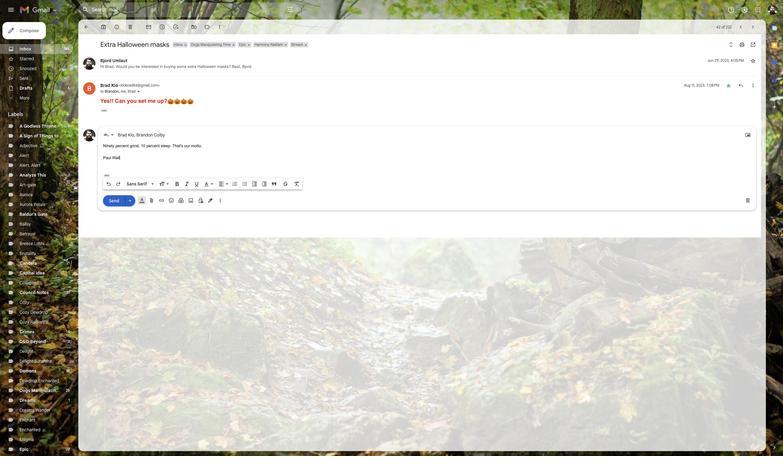 Task type: describe. For each thing, give the bounding box(es) containing it.
baldur's gate link
[[20, 212, 48, 217]]

2023, for 4:05 pm
[[721, 58, 730, 63]]

extra
[[188, 64, 197, 69]]

0 vertical spatial you
[[128, 64, 135, 69]]

alert, alert
[[20, 163, 40, 168]]

radiant
[[271, 42, 283, 47]]

, for brandon
[[119, 89, 120, 94]]

breeze lush
[[20, 241, 44, 246]]

redo ‪(⌘y)‬ image
[[115, 181, 122, 187]]

green star image
[[726, 82, 732, 88]]

brad,
[[105, 64, 115, 69]]

gmail image
[[20, 4, 53, 16]]

klo for <
[[111, 83, 118, 88]]

cozy dewdrop
[[20, 309, 48, 315]]

main menu image
[[7, 6, 15, 13]]

alert,
[[20, 163, 30, 168]]

2023, for 7:08 pm
[[697, 83, 706, 88]]

d&d
[[20, 339, 29, 344]]

to brandon , me , brad
[[100, 89, 136, 94]]

1 horizontal spatial of
[[722, 25, 725, 29]]

art-
[[20, 182, 28, 188]]

0 horizontal spatial me
[[121, 89, 126, 94]]

interested
[[141, 64, 159, 69]]

1 for a sign of things to come
[[68, 133, 70, 138]]

stream button
[[290, 42, 304, 47]]

<
[[119, 83, 121, 88]]

betrayal
[[20, 231, 36, 237]]

sleep.
[[161, 144, 172, 148]]

insert signature image
[[208, 197, 214, 204]]

1 vertical spatial you
[[127, 98, 137, 104]]

search mail image
[[80, 4, 91, 15]]

advanced search options image
[[284, 3, 296, 16]]

inbox button
[[173, 42, 184, 47]]

aug
[[685, 83, 691, 88]]

42
[[717, 25, 721, 29]]

settings image
[[741, 6, 749, 13]]

a for a sign of things to come
[[20, 133, 23, 139]]

a sign of things to come
[[20, 133, 72, 139]]

1 horizontal spatial brandon
[[136, 132, 153, 138]]

14
[[66, 329, 70, 334]]

ballsy
[[20, 221, 31, 227]]

best,
[[232, 64, 241, 69]]

klo for ,
[[128, 132, 134, 138]]

crimes
[[20, 329, 34, 335]]

halloween inside yes!! can you set me up? list
[[198, 64, 216, 69]]

klobrad84@gmail.com
[[121, 83, 158, 88]]

delight for the delight link
[[20, 349, 33, 354]]

epic link
[[20, 447, 29, 452]]

analyze this link
[[20, 172, 46, 178]]

colby
[[154, 132, 165, 138]]

not starred image
[[751, 58, 757, 64]]

council notes
[[20, 290, 49, 295]]

capital idea link
[[20, 270, 45, 276]]

more send options image
[[127, 198, 133, 204]]

stream
[[291, 42, 303, 47]]

dewdrop enchanted link
[[20, 378, 59, 384]]

222
[[726, 25, 732, 29]]

1 for analyze this
[[68, 173, 70, 177]]

more image
[[217, 24, 223, 30]]

a sign of things to come link
[[20, 133, 72, 139]]

candela link
[[20, 261, 37, 266]]

29,
[[715, 58, 720, 63]]

21 for council notes
[[67, 290, 70, 295]]

3 🎃 image from the left
[[187, 98, 194, 105]]

time for the dogs manipulating time link
[[60, 388, 70, 393]]

0 vertical spatial enchanted
[[38, 378, 59, 384]]

manipulating for the dogs manipulating time link
[[31, 388, 59, 393]]

epic for epic link
[[20, 447, 29, 452]]

yes!! can you set me up?
[[100, 98, 167, 104]]

inbox link
[[20, 46, 31, 52]]

jun 29, 2023, 4:05 pm
[[708, 58, 744, 63]]

dogs for dogs manipulating time button
[[191, 42, 200, 47]]

dreams
[[20, 398, 36, 403]]

time for dogs manipulating time button
[[223, 42, 231, 47]]

grind,
[[130, 144, 140, 148]]

indent more ‪(⌘])‬ image
[[261, 181, 268, 187]]

wander
[[35, 407, 51, 413]]

1 vertical spatial me
[[148, 98, 156, 104]]

cozy for cozy dewdrop
[[20, 309, 29, 315]]

insert photo image
[[188, 197, 194, 204]]

labels image
[[204, 24, 211, 30]]

art-gate link
[[20, 182, 36, 188]]

this
[[37, 172, 46, 178]]

harmony radiant
[[255, 42, 283, 47]]

drafts link
[[20, 85, 32, 91]]

cozy for cozy radiance
[[20, 319, 29, 325]]

42 of 222
[[717, 25, 732, 29]]

toggle confidential mode image
[[198, 197, 204, 204]]

146
[[64, 47, 70, 51]]

demons
[[20, 368, 36, 374]]

labels heading
[[8, 111, 65, 118]]

gate
[[28, 182, 36, 188]]

dreamy wander
[[20, 407, 51, 413]]

quote ‪(⌘⇧9)‬ image
[[271, 181, 277, 187]]

aug 11, 2023, 7:08 pm cell
[[685, 82, 720, 88]]

harmony
[[255, 42, 270, 47]]

enchant
[[20, 417, 36, 423]]

Not starred checkbox
[[751, 58, 757, 64]]

idea
[[36, 270, 45, 276]]

green-star checkbox
[[726, 82, 732, 88]]

25
[[66, 388, 70, 393]]

delight for delight sunshine
[[20, 358, 33, 364]]

discard draft ‪(⌘⇧d)‬ image
[[745, 197, 752, 204]]

snoozed
[[20, 66, 37, 71]]

italic ‪(⌘i)‬ image
[[184, 181, 190, 187]]

1 🎃 image from the left
[[167, 98, 174, 105]]

bold ‪(⌘b)‬ image
[[174, 181, 180, 187]]

1 horizontal spatial ,
[[126, 89, 127, 94]]

jun
[[708, 58, 714, 63]]

strikethrough ‪(⌘⇧x)‬ image
[[283, 181, 289, 187]]

1 horizontal spatial bjord
[[242, 64, 252, 69]]

attach files image
[[149, 197, 155, 204]]

buying
[[164, 64, 176, 69]]

sent
[[20, 76, 28, 81]]

aurora petals
[[20, 202, 45, 207]]

formatting options toolbar
[[103, 178, 302, 189]]

dreamy
[[20, 407, 35, 413]]

10
[[141, 144, 145, 148]]

of inside labels navigation
[[34, 133, 38, 139]]

dreamy wander link
[[20, 407, 51, 413]]

ninety percent grind, 10 percent sleep. that's our motto.
[[103, 144, 202, 148]]

1 percent from the left
[[116, 144, 129, 148]]

brad klo , brandon colby
[[118, 132, 165, 138]]

harmony radiant button
[[253, 42, 284, 47]]

to inside yes!! can you set me up? list
[[100, 89, 104, 94]]

be
[[136, 64, 140, 69]]

0 vertical spatial halloween
[[117, 40, 149, 49]]

1 for dreams
[[68, 398, 70, 403]]

can
[[115, 98, 126, 104]]

0 horizontal spatial brandon
[[105, 89, 119, 94]]

masks
[[150, 40, 169, 49]]

aurora for aurora petals
[[20, 202, 33, 207]]

show details image
[[137, 90, 141, 93]]

starred
[[20, 56, 34, 62]]

add to tasks image
[[173, 24, 179, 30]]

dogs manipulating time link
[[20, 388, 70, 393]]

council
[[20, 290, 35, 295]]



Task type: vqa. For each thing, say whether or not it's contained in the screenshot.


Task type: locate. For each thing, give the bounding box(es) containing it.
time down the '18'
[[60, 388, 70, 393]]

bjord
[[100, 58, 111, 63], [242, 64, 252, 69]]

delight down the delight link
[[20, 358, 33, 364]]

1 horizontal spatial me
[[148, 98, 156, 104]]

support image
[[728, 6, 735, 13]]

0 horizontal spatial inbox
[[20, 46, 31, 52]]

of right 42
[[722, 25, 725, 29]]

1 down the 4
[[68, 133, 70, 138]]

klo left "<"
[[111, 83, 118, 88]]

1 horizontal spatial inbox
[[174, 42, 183, 47]]

manipulating down dewdrop enchanted link
[[31, 388, 59, 393]]

set
[[138, 98, 146, 104]]

1 vertical spatial of
[[34, 133, 38, 139]]

alert up the alert,
[[20, 153, 29, 158]]

0 vertical spatial me
[[121, 89, 126, 94]]

yes!! can you set me up? list
[[78, 51, 759, 216]]

2 delight from the top
[[20, 358, 33, 364]]

indent less ‪(⌘[)‬ image
[[252, 181, 258, 187]]

a left godless
[[20, 123, 23, 129]]

0 vertical spatial dogs
[[191, 42, 200, 47]]

art-gate
[[20, 182, 36, 188]]

a godless throne
[[20, 123, 56, 129]]

1 vertical spatial dogs
[[20, 388, 30, 393]]

cozy down cozy link
[[20, 309, 29, 315]]

0 horizontal spatial time
[[60, 388, 70, 393]]

2 1 from the top
[[68, 173, 70, 177]]

dogs inside labels navigation
[[20, 388, 30, 393]]

motto.
[[191, 144, 202, 148]]

manipulating down the 'labels' "icon"
[[201, 42, 222, 47]]

0 horizontal spatial dogs manipulating time
[[20, 388, 70, 393]]

1 vertical spatial dewdrop
[[20, 378, 37, 384]]

newer image
[[738, 24, 744, 30]]

starred link
[[20, 56, 34, 62]]

1 vertical spatial alert
[[31, 163, 40, 168]]

0 vertical spatial brad
[[100, 83, 110, 88]]

, down brad klo cell
[[126, 89, 127, 94]]

None search field
[[78, 2, 299, 17]]

1 right the gate
[[68, 212, 70, 216]]

🎃 image
[[181, 98, 187, 105]]

you
[[128, 64, 135, 69], [127, 98, 137, 104]]

cozy radiance link
[[20, 319, 48, 325]]

2 horizontal spatial ,
[[134, 132, 135, 138]]

type of response image
[[103, 132, 109, 138]]

0 vertical spatial klo
[[111, 83, 118, 88]]

aurora for aurora link
[[20, 192, 33, 197]]

that's
[[173, 144, 183, 148]]

dogs manipulating time button
[[190, 42, 232, 47]]

1 vertical spatial aurora
[[20, 202, 33, 207]]

0 horizontal spatial brad
[[100, 83, 110, 88]]

dogs up 'dreams' 'link'
[[20, 388, 30, 393]]

alert up "analyze this" link
[[31, 163, 40, 168]]

Search mail text field
[[92, 7, 269, 13]]

up?
[[157, 98, 167, 104]]

dogs manipulating time for the dogs manipulating time link
[[20, 388, 70, 393]]

breeze lush link
[[20, 241, 44, 246]]

1 horizontal spatial brad
[[118, 132, 127, 138]]

0 horizontal spatial bjord
[[100, 58, 111, 63]]

dewdrop down demons
[[20, 378, 37, 384]]

1 vertical spatial cozy
[[20, 309, 29, 315]]

3 cozy from the top
[[20, 319, 29, 325]]

crimes link
[[20, 329, 34, 335]]

council notes link
[[20, 290, 49, 295]]

d&d beyond link
[[20, 339, 46, 344]]

you left be
[[128, 64, 135, 69]]

0 vertical spatial dewdrop
[[30, 309, 48, 315]]

21 for candela
[[67, 261, 70, 265]]

2 aurora from the top
[[20, 202, 33, 207]]

1 down 25 on the left of page
[[68, 398, 70, 403]]

some
[[177, 64, 187, 69]]

2 vertical spatial cozy
[[20, 319, 29, 325]]

masks?
[[217, 64, 231, 69]]

sans serif option
[[126, 181, 150, 187]]

epic inside button
[[239, 42, 246, 47]]

manipulating for dogs manipulating time button
[[201, 42, 222, 47]]

me
[[121, 89, 126, 94], [148, 98, 156, 104]]

0 vertical spatial of
[[722, 25, 725, 29]]

4:05 pm
[[731, 58, 744, 63]]

🎃 image
[[167, 98, 174, 105], [174, 98, 181, 105], [187, 98, 194, 105]]

>
[[158, 83, 160, 88]]

0 horizontal spatial klo
[[111, 83, 118, 88]]

numbered list ‪(⌘⇧7)‬ image
[[232, 181, 238, 187]]

4
[[68, 124, 70, 128]]

a godless throne link
[[20, 123, 56, 129]]

breeze
[[20, 241, 33, 246]]

1 vertical spatial brad
[[128, 89, 136, 94]]

godless
[[24, 123, 41, 129]]

underline ‪(⌘u)‬ image
[[194, 181, 200, 187]]

more
[[20, 95, 30, 101]]

1
[[68, 133, 70, 138], [68, 173, 70, 177], [68, 212, 70, 216], [68, 271, 70, 275], [68, 398, 70, 403]]

1 vertical spatial to
[[54, 133, 59, 139]]

,
[[119, 89, 120, 94], [126, 89, 127, 94], [134, 132, 135, 138]]

Message Body text field
[[103, 143, 752, 169]]

1 horizontal spatial 2023,
[[721, 58, 730, 63]]

inbox up starred "link" on the left top of the page
[[20, 46, 31, 52]]

21
[[67, 261, 70, 265], [67, 290, 70, 295]]

brad klo cell
[[100, 83, 160, 88]]

tab list
[[767, 20, 784, 434]]

brad down brad klo < klobrad84@gmail.com >
[[128, 89, 136, 94]]

come
[[60, 133, 72, 139]]

things
[[39, 133, 53, 139]]

7:08 pm
[[707, 83, 720, 88]]

snooze image
[[159, 24, 165, 30]]

jun 29, 2023, 4:05 pm cell
[[708, 58, 744, 64]]

1 vertical spatial dogs manipulating time
[[20, 388, 70, 393]]

enchanted up the dogs manipulating time link
[[38, 378, 59, 384]]

brandon up yes!!
[[105, 89, 119, 94]]

halloween down delete icon
[[117, 40, 149, 49]]

of right 'sign'
[[34, 133, 38, 139]]

1 vertical spatial time
[[60, 388, 70, 393]]

inbox down add to tasks icon
[[174, 42, 183, 47]]

insert files using drive image
[[178, 197, 184, 204]]

throne
[[41, 123, 56, 129]]

sans serif
[[127, 181, 147, 187]]

dogs manipulating time inside labels navigation
[[20, 388, 70, 393]]

0 vertical spatial time
[[223, 42, 231, 47]]

klo up grind,
[[128, 132, 134, 138]]

1 vertical spatial manipulating
[[31, 388, 59, 393]]

1 vertical spatial bjord
[[242, 64, 252, 69]]

1 horizontal spatial dogs manipulating time
[[191, 42, 231, 47]]

send button
[[103, 195, 125, 206]]

dogs right inbox button
[[191, 42, 200, 47]]

serif
[[137, 181, 147, 187]]

percent
[[116, 144, 129, 148], [147, 144, 160, 148]]

bjord up hi
[[100, 58, 111, 63]]

0 vertical spatial delight
[[20, 349, 33, 354]]

2 horizontal spatial brad
[[128, 89, 136, 94]]

brandon
[[105, 89, 119, 94], [136, 132, 153, 138]]

3 1 from the top
[[68, 212, 70, 216]]

gate
[[38, 212, 48, 217]]

, up grind,
[[134, 132, 135, 138]]

extra halloween masks
[[100, 40, 169, 49]]

epic for epic button
[[239, 42, 246, 47]]

1 horizontal spatial manipulating
[[201, 42, 222, 47]]

dogs manipulating time down dewdrop enchanted
[[20, 388, 70, 393]]

6
[[68, 86, 70, 90]]

labels navigation
[[0, 20, 78, 456]]

1 horizontal spatial dogs
[[191, 42, 200, 47]]

0 vertical spatial epic
[[239, 42, 246, 47]]

1 a from the top
[[20, 123, 23, 129]]

dogs inside button
[[191, 42, 200, 47]]

time inside labels navigation
[[60, 388, 70, 393]]

sent link
[[20, 76, 28, 81]]

delight link
[[20, 349, 33, 354]]

to inside labels navigation
[[54, 133, 59, 139]]

brad for <
[[100, 83, 110, 88]]

inbox for inbox button
[[174, 42, 183, 47]]

analyze this
[[20, 172, 46, 178]]

more button
[[0, 93, 73, 103]]

2 vertical spatial brad
[[118, 132, 127, 138]]

bjord right best,
[[242, 64, 252, 69]]

1 horizontal spatial time
[[223, 42, 231, 47]]

paul wall
[[103, 156, 120, 160]]

1 vertical spatial klo
[[128, 132, 134, 138]]

0 vertical spatial 2023,
[[721, 58, 730, 63]]

inbox for inbox link
[[20, 46, 31, 52]]

1 vertical spatial a
[[20, 133, 23, 139]]

2023, right 11,
[[697, 83, 706, 88]]

send
[[109, 198, 119, 203]]

halloween right extra
[[198, 64, 216, 69]]

0 vertical spatial bjord
[[100, 58, 111, 63]]

2 21 from the top
[[67, 290, 70, 295]]

dewdrop up radiance
[[30, 309, 48, 315]]

compose
[[20, 28, 39, 33]]

1 vertical spatial 2023,
[[697, 83, 706, 88]]

epic inside labels navigation
[[20, 447, 29, 452]]

remove formatting ‪(⌘\)‬ image
[[294, 181, 300, 187]]

1 vertical spatial halloween
[[198, 64, 216, 69]]

sign
[[24, 133, 33, 139]]

compose button
[[2, 22, 46, 39]]

1 right idea
[[68, 271, 70, 275]]

0 vertical spatial a
[[20, 123, 23, 129]]

labels
[[8, 111, 23, 118]]

extra
[[100, 40, 116, 49]]

collapse link
[[20, 280, 36, 286]]

manipulating inside button
[[201, 42, 222, 47]]

would
[[116, 64, 127, 69]]

0 vertical spatial alert
[[20, 153, 29, 158]]

candela
[[20, 261, 37, 266]]

to left come
[[54, 133, 59, 139]]

sans
[[127, 181, 137, 187]]

insert emoji ‪(⌘⇧2)‬ image
[[168, 197, 174, 204]]

0 horizontal spatial 2023,
[[697, 83, 706, 88]]

, for klo
[[134, 132, 135, 138]]

our
[[184, 144, 190, 148]]

4 1 from the top
[[68, 271, 70, 275]]

aurora down aurora link
[[20, 202, 33, 207]]

0 horizontal spatial ,
[[119, 89, 120, 94]]

collapse
[[20, 280, 36, 286]]

you left 'set' at the left of page
[[127, 98, 137, 104]]

, down "<"
[[119, 89, 120, 94]]

baldur's
[[20, 212, 37, 217]]

a for a godless throne
[[20, 123, 23, 129]]

2 a from the top
[[20, 133, 23, 139]]

radiance
[[30, 319, 48, 325]]

0 horizontal spatial percent
[[116, 144, 129, 148]]

time inside button
[[223, 42, 231, 47]]

delete image
[[127, 24, 133, 30]]

2 🎃 image from the left
[[174, 98, 181, 105]]

more options image
[[219, 197, 222, 204]]

0 vertical spatial cozy
[[20, 300, 29, 305]]

1 vertical spatial enchanted
[[20, 427, 40, 433]]

1 vertical spatial delight
[[20, 358, 33, 364]]

show trimmed content image
[[100, 109, 108, 112]]

1 horizontal spatial epic
[[239, 42, 246, 47]]

to up yes!!
[[100, 89, 104, 94]]

1 horizontal spatial to
[[100, 89, 104, 94]]

cozy up crimes
[[20, 319, 29, 325]]

0 vertical spatial to
[[100, 89, 104, 94]]

manipulating inside labels navigation
[[31, 388, 59, 393]]

delight down d&d
[[20, 349, 33, 354]]

brandon up 10 on the left top of the page
[[136, 132, 153, 138]]

show trimmed content image
[[103, 174, 111, 177]]

0 horizontal spatial epic
[[20, 447, 29, 452]]

cozy down the council
[[20, 300, 29, 305]]

brad for ,
[[118, 132, 127, 138]]

0 horizontal spatial of
[[34, 133, 38, 139]]

2 cozy from the top
[[20, 309, 29, 315]]

inbox inside inbox button
[[174, 42, 183, 47]]

undo ‪(⌘z)‬ image
[[106, 181, 112, 187]]

0 horizontal spatial halloween
[[117, 40, 149, 49]]

delight sunshine
[[20, 358, 52, 364]]

1 aurora from the top
[[20, 192, 33, 197]]

archive image
[[100, 24, 107, 30]]

1 right this
[[68, 173, 70, 177]]

dogs manipulating time for dogs manipulating time button
[[191, 42, 231, 47]]

ballsy link
[[20, 221, 31, 227]]

1 vertical spatial epic
[[20, 447, 29, 452]]

percent right 10 on the left top of the page
[[147, 144, 160, 148]]

1 21 from the top
[[67, 261, 70, 265]]

hi
[[100, 64, 104, 69]]

1 horizontal spatial percent
[[147, 144, 160, 148]]

1 cozy from the top
[[20, 300, 29, 305]]

enigma link
[[20, 437, 34, 442]]

2023, inside cell
[[721, 58, 730, 63]]

insert link ‪(⌘k)‬ image
[[159, 197, 165, 204]]

time left epic button
[[223, 42, 231, 47]]

1 vertical spatial 21
[[67, 290, 70, 295]]

1 delight from the top
[[20, 349, 33, 354]]

dogs for the dogs manipulating time link
[[20, 388, 30, 393]]

1 horizontal spatial klo
[[128, 132, 134, 138]]

1 horizontal spatial alert
[[31, 163, 40, 168]]

back to inbox image
[[83, 24, 89, 30]]

epic button
[[238, 42, 247, 47]]

2 percent from the left
[[147, 144, 160, 148]]

me right 'set' at the left of page
[[148, 98, 156, 104]]

bulleted list ‪(⌘⇧8)‬ image
[[242, 181, 248, 187]]

1 for capital idea
[[68, 271, 70, 275]]

0 vertical spatial 21
[[67, 261, 70, 265]]

aurora
[[20, 192, 33, 197], [20, 202, 33, 207]]

epic left harmony
[[239, 42, 246, 47]]

percent left grind,
[[116, 144, 129, 148]]

dogs
[[191, 42, 200, 47], [20, 388, 30, 393]]

me down "<"
[[121, 89, 126, 94]]

halloween
[[117, 40, 149, 49], [198, 64, 216, 69]]

brutality link
[[20, 251, 36, 256]]

aurora link
[[20, 192, 33, 197]]

0 vertical spatial brandon
[[105, 89, 119, 94]]

0 horizontal spatial manipulating
[[31, 388, 59, 393]]

dogs manipulating time down the 'labels' "icon"
[[191, 42, 231, 47]]

capital
[[20, 270, 35, 276]]

dogs manipulating time inside button
[[191, 42, 231, 47]]

brad right type of response "image" at top
[[118, 132, 127, 138]]

2023, inside cell
[[697, 83, 706, 88]]

0 vertical spatial dogs manipulating time
[[191, 42, 231, 47]]

0 horizontal spatial to
[[54, 133, 59, 139]]

1 1 from the top
[[68, 133, 70, 138]]

in
[[160, 64, 163, 69]]

aurora down art-gate
[[20, 192, 33, 197]]

1 vertical spatial brandon
[[136, 132, 153, 138]]

mark as unread image
[[146, 24, 152, 30]]

0 vertical spatial manipulating
[[201, 42, 222, 47]]

0 vertical spatial aurora
[[20, 192, 33, 197]]

1 for baldur's gate
[[68, 212, 70, 216]]

petals
[[34, 202, 45, 207]]

capital idea
[[20, 270, 45, 276]]

2023, right the 29, on the right top
[[721, 58, 730, 63]]

move to image
[[191, 24, 197, 30]]

0 horizontal spatial dogs
[[20, 388, 30, 393]]

aurora petals link
[[20, 202, 45, 207]]

report spam image
[[114, 24, 120, 30]]

brad up to brandon , me , brad
[[100, 83, 110, 88]]

epic down enigma
[[20, 447, 29, 452]]

inbox inside labels navigation
[[20, 46, 31, 52]]

yes!!
[[100, 98, 114, 104]]

older image
[[751, 24, 757, 30]]

1 horizontal spatial halloween
[[198, 64, 216, 69]]

0 horizontal spatial alert
[[20, 153, 29, 158]]

sunshine
[[34, 358, 52, 364]]

enchanted down enchant link
[[20, 427, 40, 433]]

5 1 from the top
[[68, 398, 70, 403]]

a left 'sign'
[[20, 133, 23, 139]]

cozy for cozy link
[[20, 300, 29, 305]]



